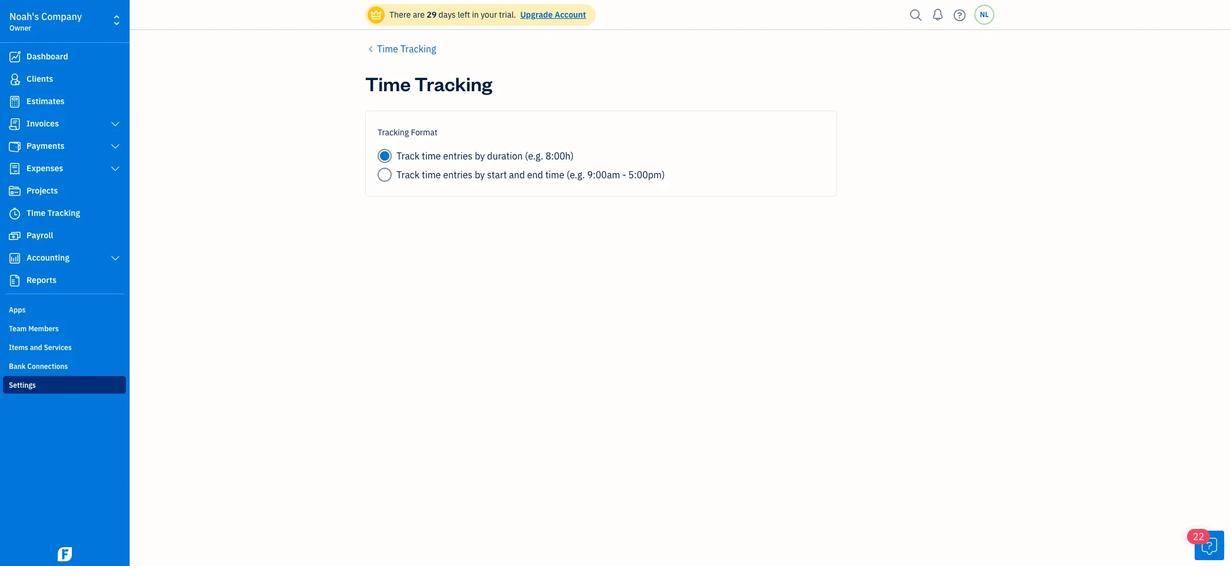 Task type: describe. For each thing, give the bounding box(es) containing it.
track for track time entries by start and end time (e.g. 9:00am - 5:00pm)
[[396, 169, 420, 181]]

apps link
[[3, 301, 126, 319]]

resource center badge image
[[1195, 531, 1224, 561]]

expenses
[[27, 163, 63, 174]]

there
[[389, 9, 411, 20]]

items and services
[[9, 343, 72, 352]]

track time entries by duration (e.g. 8:00h)
[[396, 150, 574, 162]]

apps
[[9, 306, 26, 315]]

team members
[[9, 325, 59, 333]]

clients
[[27, 74, 53, 84]]

estimate image
[[8, 96, 22, 108]]

tracking inside main element
[[47, 208, 80, 219]]

tracking left format
[[378, 127, 409, 138]]

accounting link
[[3, 248, 126, 269]]

settings link
[[3, 376, 126, 394]]

noah's company owner
[[9, 11, 82, 32]]

members
[[28, 325, 59, 333]]

track time entries by start and end time (e.g. 9:00am - 5:00pm)
[[396, 169, 665, 181]]

team
[[9, 325, 27, 333]]

reports link
[[3, 270, 126, 292]]

bank
[[9, 362, 26, 371]]

track for track time entries by duration (e.g. 8:00h)
[[396, 150, 420, 162]]

format
[[411, 127, 437, 138]]

chart image
[[8, 253, 22, 265]]

tracking down the are at the top
[[400, 43, 436, 55]]

go to help image
[[950, 6, 969, 24]]

8:00h)
[[545, 150, 574, 162]]

chevron large down image
[[110, 120, 121, 129]]

0 vertical spatial (e.g.
[[525, 150, 543, 162]]

trial.
[[499, 9, 516, 20]]

bank connections link
[[3, 358, 126, 375]]

projects
[[27, 186, 58, 196]]

tracking format
[[378, 127, 437, 138]]

29
[[427, 9, 437, 20]]

22 button
[[1187, 530, 1224, 561]]

chevron large down image for expenses
[[110, 164, 121, 174]]

connections
[[27, 362, 68, 371]]

1 horizontal spatial (e.g.
[[567, 169, 585, 181]]

time inside main element
[[27, 208, 45, 219]]

noah's
[[9, 11, 39, 22]]

are
[[413, 9, 425, 20]]

5:00pm)
[[628, 169, 665, 181]]

expenses link
[[3, 158, 126, 180]]

settings
[[9, 381, 36, 390]]

team members link
[[3, 320, 126, 338]]

reports
[[27, 275, 57, 286]]

days
[[439, 9, 456, 20]]

nl
[[980, 10, 989, 19]]

money image
[[8, 230, 22, 242]]

left
[[458, 9, 470, 20]]

entries for start
[[443, 169, 473, 181]]

by for duration
[[475, 150, 485, 162]]

-
[[622, 169, 626, 181]]

projects link
[[3, 181, 126, 202]]

payroll link
[[3, 226, 126, 247]]

payment image
[[8, 141, 22, 153]]

payments link
[[3, 136, 126, 157]]



Task type: vqa. For each thing, say whether or not it's contained in the screenshot.
Bank Connections link
yes



Task type: locate. For each thing, give the bounding box(es) containing it.
0 vertical spatial chevron large down image
[[110, 142, 121, 151]]

payroll
[[27, 230, 53, 241]]

0 horizontal spatial and
[[30, 343, 42, 352]]

there are 29 days left in your trial. upgrade account
[[389, 9, 586, 20]]

1 track from the top
[[396, 150, 420, 162]]

chevron large down image inside expenses link
[[110, 164, 121, 174]]

chevron large down image inside accounting link
[[110, 254, 121, 263]]

0 vertical spatial time tracking
[[377, 43, 436, 55]]

and
[[509, 169, 525, 181], [30, 343, 42, 352]]

chevron large down image inside payments link
[[110, 142, 121, 151]]

time for track time entries by start and end time (e.g. 9:00am - 5:00pm)
[[422, 169, 441, 181]]

1 entries from the top
[[443, 150, 473, 162]]

by for start
[[475, 169, 485, 181]]

time tracking link
[[365, 42, 436, 56], [3, 203, 126, 224]]

chevron large down image for payments
[[110, 142, 121, 151]]

time tracking
[[377, 43, 436, 55], [365, 71, 492, 96], [27, 208, 80, 219]]

nl button
[[974, 5, 994, 25]]

and inside the items and services link
[[30, 343, 42, 352]]

0 vertical spatial time tracking link
[[365, 42, 436, 56]]

1 vertical spatial chevron large down image
[[110, 164, 121, 174]]

project image
[[8, 186, 22, 197]]

notifications image
[[928, 3, 947, 27]]

dashboard link
[[3, 47, 126, 68]]

(e.g.
[[525, 150, 543, 162], [567, 169, 585, 181]]

entries left duration
[[443, 150, 473, 162]]

tracking down projects link
[[47, 208, 80, 219]]

0 vertical spatial entries
[[443, 150, 473, 162]]

in
[[472, 9, 479, 20]]

2 vertical spatial time
[[27, 208, 45, 219]]

chevron large down image
[[110, 142, 121, 151], [110, 164, 121, 174], [110, 254, 121, 263]]

2 track from the top
[[396, 169, 420, 181]]

time for track time entries by duration (e.g. 8:00h)
[[422, 150, 441, 162]]

account
[[555, 9, 586, 20]]

1 vertical spatial entries
[[443, 169, 473, 181]]

2 vertical spatial chevron large down image
[[110, 254, 121, 263]]

1 by from the top
[[475, 150, 485, 162]]

0 horizontal spatial time tracking link
[[3, 203, 126, 224]]

0 vertical spatial track
[[396, 150, 420, 162]]

time
[[377, 43, 398, 55], [365, 71, 411, 96], [27, 208, 45, 219]]

company
[[41, 11, 82, 22]]

start
[[487, 169, 507, 181]]

invoices
[[27, 118, 59, 129]]

2 by from the top
[[475, 169, 485, 181]]

1 vertical spatial and
[[30, 343, 42, 352]]

by
[[475, 150, 485, 162], [475, 169, 485, 181]]

0 vertical spatial time
[[377, 43, 398, 55]]

accounting
[[27, 253, 69, 263]]

1 vertical spatial time
[[365, 71, 411, 96]]

expense image
[[8, 163, 22, 175]]

report image
[[8, 275, 22, 287]]

owner
[[9, 24, 31, 32]]

time tracking up format
[[365, 71, 492, 96]]

upgrade
[[520, 9, 553, 20]]

dashboard image
[[8, 51, 22, 63]]

0 vertical spatial and
[[509, 169, 525, 181]]

tracking
[[400, 43, 436, 55], [415, 71, 492, 96], [378, 127, 409, 138], [47, 208, 80, 219]]

22
[[1193, 531, 1204, 543]]

time tracking link down the there in the top left of the page
[[365, 42, 436, 56]]

1 vertical spatial time tracking link
[[3, 203, 126, 224]]

(e.g. up "end"
[[525, 150, 543, 162]]

and left "end"
[[509, 169, 525, 181]]

1 horizontal spatial and
[[509, 169, 525, 181]]

time tracking down projects link
[[27, 208, 80, 219]]

track
[[396, 150, 420, 162], [396, 169, 420, 181]]

0 vertical spatial by
[[475, 150, 485, 162]]

services
[[44, 343, 72, 352]]

1 chevron large down image from the top
[[110, 142, 121, 151]]

2 chevron large down image from the top
[[110, 164, 121, 174]]

3 chevron large down image from the top
[[110, 254, 121, 263]]

time right timer icon
[[27, 208, 45, 219]]

time tracking link up payroll 'link'
[[3, 203, 126, 224]]

search image
[[907, 6, 925, 24]]

bank connections
[[9, 362, 68, 371]]

time
[[422, 150, 441, 162], [422, 169, 441, 181], [545, 169, 564, 181]]

0 horizontal spatial (e.g.
[[525, 150, 543, 162]]

dashboard
[[27, 51, 68, 62]]

items
[[9, 343, 28, 352]]

1 horizontal spatial time tracking link
[[365, 42, 436, 56]]

payments
[[27, 141, 65, 151]]

(e.g. down '8:00h)'
[[567, 169, 585, 181]]

crown image
[[370, 9, 382, 21]]

time down the crown icon on the left
[[377, 43, 398, 55]]

time tracking inside main element
[[27, 208, 80, 219]]

by left duration
[[475, 150, 485, 162]]

tracking up format
[[415, 71, 492, 96]]

client image
[[8, 74, 22, 85]]

end
[[527, 169, 543, 181]]

clients link
[[3, 69, 126, 90]]

estimates
[[27, 96, 65, 107]]

9:00am
[[587, 169, 620, 181]]

2 entries from the top
[[443, 169, 473, 181]]

your
[[481, 9, 497, 20]]

1 vertical spatial (e.g.
[[567, 169, 585, 181]]

time up tracking format
[[365, 71, 411, 96]]

entries for duration
[[443, 150, 473, 162]]

timer image
[[8, 208, 22, 220]]

entries down track time entries by duration (e.g. 8:00h) in the top of the page
[[443, 169, 473, 181]]

1 vertical spatial by
[[475, 169, 485, 181]]

2 vertical spatial time tracking
[[27, 208, 80, 219]]

main element
[[0, 0, 159, 567]]

invoices link
[[3, 114, 126, 135]]

chevron large down image for accounting
[[110, 254, 121, 263]]

1 vertical spatial track
[[396, 169, 420, 181]]

by left start
[[475, 169, 485, 181]]

time tracking down the there in the top left of the page
[[377, 43, 436, 55]]

freshbooks image
[[55, 548, 74, 562]]

and right items
[[30, 343, 42, 352]]

invoice image
[[8, 118, 22, 130]]

1 vertical spatial time tracking
[[365, 71, 492, 96]]

items and services link
[[3, 339, 126, 356]]

upgrade account link
[[518, 9, 586, 20]]

estimates link
[[3, 91, 126, 113]]

duration
[[487, 150, 523, 162]]

entries
[[443, 150, 473, 162], [443, 169, 473, 181]]



